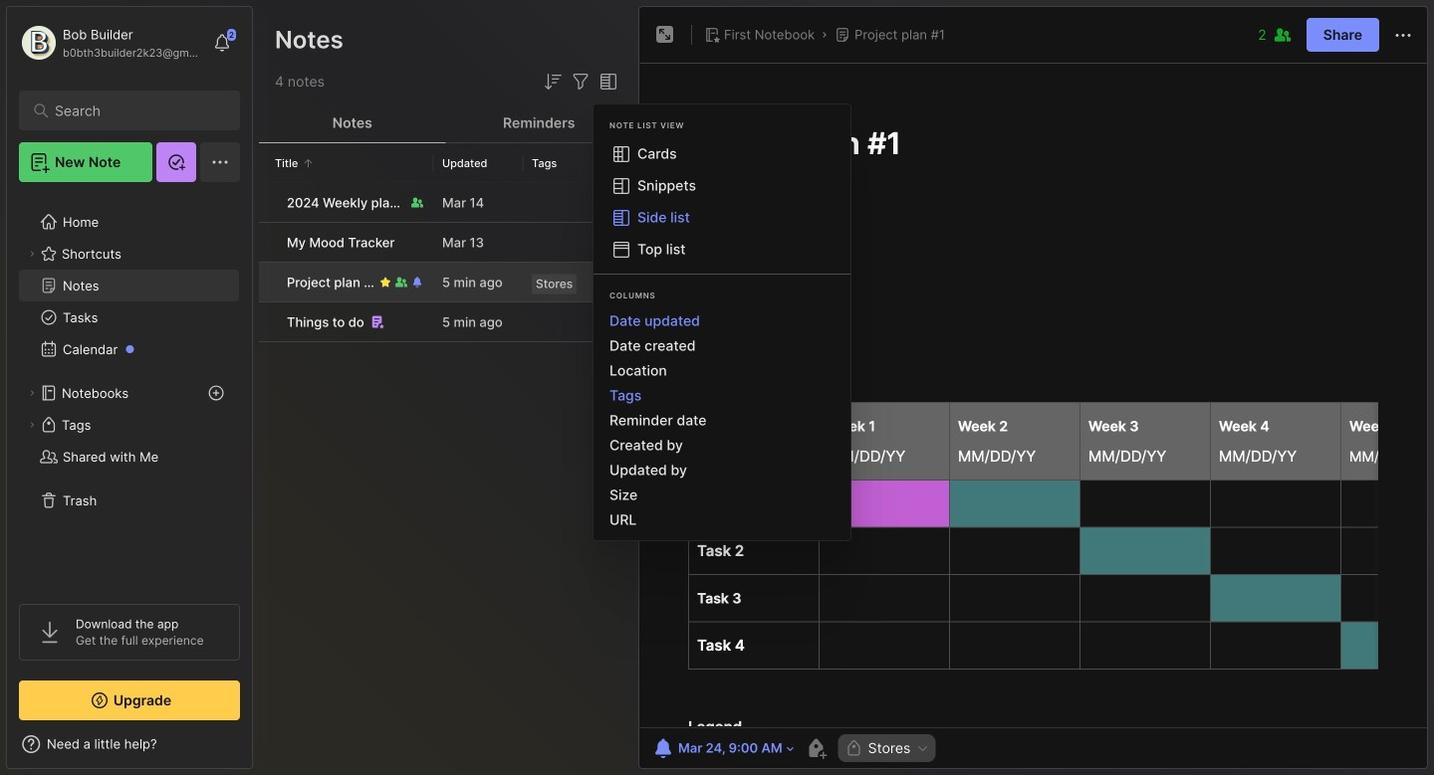 Task type: vqa. For each thing, say whether or not it's contained in the screenshot.
Note Editor text field
yes



Task type: describe. For each thing, give the bounding box(es) containing it.
expand note image
[[653, 23, 677, 47]]

more actions image
[[1391, 23, 1415, 47]]

Sort options field
[[541, 70, 565, 94]]

3 cell from the top
[[259, 263, 275, 302]]

View options field
[[593, 70, 621, 94]]

2 dropdown list menu from the top
[[594, 309, 851, 533]]

Stores Tag actions field
[[911, 742, 930, 756]]

More actions field
[[1391, 22, 1415, 47]]

expand notebooks image
[[26, 387, 38, 399]]

Search text field
[[55, 102, 214, 121]]

Edit reminder field
[[649, 735, 796, 763]]

add tag image
[[804, 737, 828, 761]]

main element
[[0, 0, 259, 776]]



Task type: locate. For each thing, give the bounding box(es) containing it.
dropdown list menu
[[594, 138, 851, 266], [594, 309, 851, 533]]

1 dropdown list menu from the top
[[594, 138, 851, 266]]

2 cell from the top
[[259, 223, 275, 262]]

none search field inside main element
[[55, 99, 214, 123]]

1 cell from the top
[[259, 183, 275, 222]]

0 vertical spatial dropdown list menu
[[594, 138, 851, 266]]

row group
[[259, 183, 632, 344]]

WHAT'S NEW field
[[7, 729, 252, 761]]

click to collapse image
[[252, 739, 266, 763]]

note window element
[[638, 6, 1428, 775]]

None search field
[[55, 99, 214, 123]]

4 cell from the top
[[259, 303, 275, 342]]

Account field
[[19, 23, 203, 63]]

expand tags image
[[26, 419, 38, 431]]

tab list
[[259, 104, 632, 143]]

tree
[[7, 194, 252, 587]]

Note Editor text field
[[639, 63, 1427, 728]]

cell
[[259, 183, 275, 222], [259, 223, 275, 262], [259, 263, 275, 302], [259, 303, 275, 342]]

add filters image
[[569, 70, 593, 94]]

1 vertical spatial dropdown list menu
[[594, 309, 851, 533]]

tree inside main element
[[7, 194, 252, 587]]

Add filters field
[[569, 70, 593, 94]]



